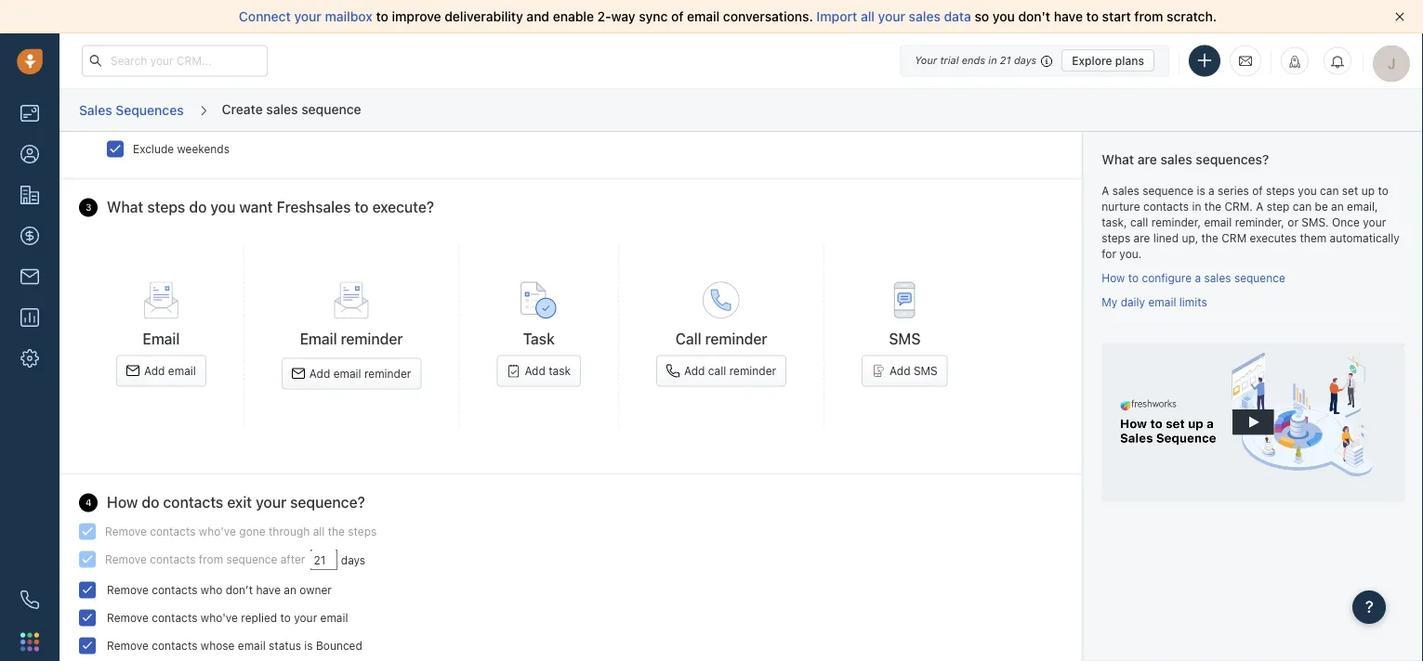 Task type: locate. For each thing, give the bounding box(es) containing it.
them
[[1300, 232, 1327, 245]]

0 vertical spatial a
[[1102, 184, 1109, 197]]

are
[[1138, 152, 1157, 167], [1134, 232, 1150, 245]]

are up you.
[[1134, 232, 1150, 245]]

1 vertical spatial of
[[1253, 184, 1263, 197]]

1 vertical spatial sms
[[914, 365, 938, 378]]

add task button
[[497, 355, 581, 387]]

in
[[989, 54, 997, 66], [1192, 200, 1202, 213]]

you up be
[[1298, 184, 1317, 197]]

0 horizontal spatial reminder,
[[1152, 216, 1201, 229]]

remove contacts who've replied to your email
[[107, 612, 348, 625]]

your right exit
[[256, 494, 287, 512]]

1 email from the left
[[143, 330, 180, 348]]

1 horizontal spatial call
[[1131, 216, 1149, 229]]

1 horizontal spatial how
[[1102, 272, 1125, 285]]

0 horizontal spatial email
[[143, 330, 180, 348]]

1 vertical spatial in
[[1192, 200, 1202, 213]]

sync
[[639, 9, 668, 24]]

what right 3
[[107, 199, 143, 216]]

sequence down the executes at the top
[[1235, 272, 1286, 285]]

who've for replied
[[201, 612, 238, 625]]

email up add email reminder button
[[300, 330, 337, 348]]

daily
[[1121, 296, 1146, 309]]

in up up,
[[1192, 200, 1202, 213]]

contacts for remove contacts from sequence after
[[150, 553, 196, 566]]

who've up remove contacts from sequence after
[[199, 525, 236, 538]]

add
[[144, 365, 165, 378], [525, 365, 546, 378], [684, 365, 705, 378], [890, 365, 911, 378], [309, 368, 330, 381]]

from up who
[[199, 553, 223, 566]]

contacts for remove contacts who've replied to your email
[[152, 612, 198, 625]]

a up nurture
[[1102, 184, 1109, 197]]

1 vertical spatial who've
[[201, 612, 238, 625]]

2-
[[598, 9, 611, 24]]

sms.
[[1302, 216, 1329, 229]]

0 vertical spatial call
[[1131, 216, 1149, 229]]

contacts up remove contacts who don't have an owner
[[150, 553, 196, 566]]

phone element
[[11, 582, 48, 619]]

add for email
[[144, 365, 165, 378]]

1 horizontal spatial reminder,
[[1235, 216, 1285, 229]]

None text field
[[310, 550, 338, 571]]

the down sequence?
[[328, 525, 345, 538]]

0 horizontal spatial have
[[256, 584, 281, 597]]

0 horizontal spatial you
[[210, 199, 236, 216]]

steps down the task,
[[1102, 232, 1131, 245]]

of right sync
[[671, 9, 684, 24]]

1 vertical spatial a
[[1195, 272, 1201, 285]]

sales inside the a sales sequence is a series of steps you can set up to nurture contacts in the crm. a step can be an email, task, call reminder, email reminder, or sms. once your steps are lined up, the crm executes them automatically for you.
[[1113, 184, 1140, 197]]

contacts up remove contacts from sequence after
[[150, 525, 196, 538]]

2 vertical spatial you
[[210, 199, 236, 216]]

are up nurture
[[1138, 152, 1157, 167]]

how for how to configure a sales sequence
[[1102, 272, 1125, 285]]

import all your sales data link
[[817, 9, 975, 24]]

reminder down call reminder
[[729, 365, 776, 378]]

contacts for remove contacts whose email status is bounced
[[152, 640, 198, 653]]

to left start
[[1087, 9, 1099, 24]]

0 vertical spatial how
[[1102, 272, 1125, 285]]

sequence right "create"
[[301, 101, 361, 116]]

0 vertical spatial what
[[1102, 152, 1134, 167]]

add for email reminder
[[309, 368, 330, 381]]

0 horizontal spatial of
[[671, 9, 684, 24]]

0 vertical spatial are
[[1138, 152, 1157, 167]]

add sms
[[890, 365, 938, 378]]

call down call reminder
[[708, 365, 726, 378]]

1 vertical spatial an
[[284, 584, 297, 597]]

to inside the a sales sequence is a series of steps you can set up to nurture contacts in the crm. a step can be an email, task, call reminder, email reminder, or sms. once your steps are lined up, the crm executes them automatically for you.
[[1378, 184, 1389, 197]]

0 vertical spatial sms
[[889, 330, 921, 348]]

lined
[[1154, 232, 1179, 245]]

contacts left who
[[152, 584, 198, 597]]

1 vertical spatial days
[[341, 554, 366, 567]]

import
[[817, 9, 857, 24]]

0 horizontal spatial a
[[1195, 272, 1201, 285]]

do
[[189, 199, 207, 216], [142, 494, 159, 512]]

0 horizontal spatial do
[[142, 494, 159, 512]]

freshworks switcher image
[[20, 633, 39, 652]]

can up or
[[1293, 200, 1312, 213]]

task
[[523, 330, 555, 348]]

1 vertical spatial the
[[1202, 232, 1219, 245]]

1 horizontal spatial a
[[1209, 184, 1215, 197]]

1 horizontal spatial what
[[1102, 152, 1134, 167]]

up
[[1362, 184, 1375, 197]]

in left 21
[[989, 54, 997, 66]]

do right 4
[[142, 494, 159, 512]]

way
[[611, 9, 636, 24]]

have right don't
[[256, 584, 281, 597]]

steps down exclude
[[147, 199, 185, 216]]

an left owner
[[284, 584, 297, 597]]

1 horizontal spatial in
[[1192, 200, 1202, 213]]

to right up
[[1378, 184, 1389, 197]]

nurture
[[1102, 200, 1140, 213]]

2 horizontal spatial you
[[1298, 184, 1317, 197]]

1 vertical spatial have
[[256, 584, 281, 597]]

reminder up add call reminder
[[705, 330, 767, 348]]

what's new image
[[1289, 55, 1302, 68]]

all right through
[[313, 525, 325, 538]]

limits
[[1180, 296, 1207, 309]]

reminder
[[341, 330, 403, 348], [705, 330, 767, 348], [729, 365, 776, 378], [364, 368, 411, 381]]

0 vertical spatial can
[[1320, 184, 1339, 197]]

1 horizontal spatial you
[[993, 9, 1015, 24]]

0 vertical spatial days
[[1014, 54, 1037, 66]]

explore
[[1072, 54, 1112, 67]]

sales right "create"
[[266, 101, 298, 116]]

sales up nurture
[[1113, 184, 1140, 197]]

add for task
[[525, 365, 546, 378]]

you
[[993, 9, 1015, 24], [1298, 184, 1317, 197], [210, 199, 236, 216]]

1 vertical spatial a
[[1256, 200, 1264, 213]]

1 horizontal spatial do
[[189, 199, 207, 216]]

contacts
[[1143, 200, 1189, 213], [163, 494, 223, 512], [150, 525, 196, 538], [150, 553, 196, 566], [152, 584, 198, 597], [152, 612, 198, 625], [152, 640, 198, 653]]

from right start
[[1135, 9, 1164, 24]]

1 vertical spatial call
[[708, 365, 726, 378]]

up,
[[1182, 232, 1199, 245]]

1 horizontal spatial email
[[300, 330, 337, 348]]

contacts up the 'lined'
[[1143, 200, 1189, 213]]

and
[[527, 9, 550, 24]]

have
[[1054, 9, 1083, 24], [256, 584, 281, 597]]

bounced
[[316, 640, 362, 653]]

add call reminder
[[684, 365, 776, 378]]

your right import
[[878, 9, 906, 24]]

sms
[[889, 330, 921, 348], [914, 365, 938, 378]]

0 vertical spatial of
[[671, 9, 684, 24]]

days right 21
[[1014, 54, 1037, 66]]

how up the my
[[1102, 272, 1125, 285]]

1 horizontal spatial days
[[1014, 54, 1037, 66]]

connect your mailbox to improve deliverability and enable 2-way sync of email conversations. import all your sales data so you don't have to start from scratch.
[[239, 9, 1217, 24]]

a
[[1209, 184, 1215, 197], [1195, 272, 1201, 285]]

0 vertical spatial all
[[861, 9, 875, 24]]

sales left sequences?
[[1161, 152, 1193, 167]]

exclude
[[133, 142, 174, 155]]

0 horizontal spatial can
[[1293, 200, 1312, 213]]

1 horizontal spatial a
[[1256, 200, 1264, 213]]

my daily email limits link
[[1102, 296, 1207, 309]]

1 vertical spatial is
[[304, 640, 313, 653]]

0 horizontal spatial call
[[708, 365, 726, 378]]

your
[[294, 9, 322, 24], [878, 9, 906, 24], [1363, 216, 1386, 229], [256, 494, 287, 512], [294, 612, 317, 625]]

a inside the a sales sequence is a series of steps you can set up to nurture contacts in the crm. a step can be an email, task, call reminder, email reminder, or sms. once your steps are lined up, the crm executes them automatically for you.
[[1209, 184, 1215, 197]]

sales up limits
[[1204, 272, 1231, 285]]

add for sms
[[890, 365, 911, 378]]

contacts for remove contacts who've gone through all the steps
[[150, 525, 196, 538]]

you left "want"
[[210, 199, 236, 216]]

the
[[1205, 200, 1222, 213], [1202, 232, 1219, 245], [328, 525, 345, 538]]

1 horizontal spatial have
[[1054, 9, 1083, 24]]

your left "mailbox"
[[294, 9, 322, 24]]

phone image
[[20, 591, 39, 610]]

an right be
[[1331, 200, 1344, 213]]

2 email from the left
[[300, 330, 337, 348]]

0 horizontal spatial what
[[107, 199, 143, 216]]

add inside button
[[684, 365, 705, 378]]

improve
[[392, 9, 441, 24]]

of right series
[[1253, 184, 1263, 197]]

is
[[1197, 184, 1206, 197], [304, 640, 313, 653]]

reminder,
[[1152, 216, 1201, 229], [1235, 216, 1285, 229]]

what
[[1102, 152, 1134, 167], [107, 199, 143, 216]]

sms inside button
[[914, 365, 938, 378]]

ends
[[962, 54, 986, 66]]

who've down remove contacts who don't have an owner
[[201, 612, 238, 625]]

contacts left the whose
[[152, 640, 198, 653]]

who've for gone
[[199, 525, 236, 538]]

steps
[[1266, 184, 1295, 197], [147, 199, 185, 216], [1102, 232, 1131, 245], [348, 525, 377, 538]]

is left series
[[1197, 184, 1206, 197]]

0 vertical spatial who've
[[199, 525, 236, 538]]

email
[[143, 330, 180, 348], [300, 330, 337, 348]]

to up daily at the right top of the page
[[1128, 272, 1139, 285]]

1 vertical spatial you
[[1298, 184, 1317, 197]]

are inside the a sales sequence is a series of steps you can set up to nurture contacts in the crm. a step can be an email, task, call reminder, email reminder, or sms. once your steps are lined up, the crm executes them automatically for you.
[[1134, 232, 1150, 245]]

1 vertical spatial are
[[1134, 232, 1150, 245]]

1 horizontal spatial all
[[861, 9, 875, 24]]

from
[[1135, 9, 1164, 24], [199, 553, 223, 566]]

all right import
[[861, 9, 875, 24]]

1 horizontal spatial an
[[1331, 200, 1344, 213]]

your up automatically
[[1363, 216, 1386, 229]]

Search your CRM... text field
[[82, 45, 268, 77]]

call down nurture
[[1131, 216, 1149, 229]]

0 vertical spatial is
[[1197, 184, 1206, 197]]

owner
[[300, 584, 332, 597]]

call
[[1131, 216, 1149, 229], [708, 365, 726, 378]]

0 vertical spatial you
[[993, 9, 1015, 24]]

you right so at the right of page
[[993, 9, 1015, 24]]

what for what steps do you want freshsales to execute?
[[107, 199, 143, 216]]

0 vertical spatial in
[[989, 54, 997, 66]]

email up the add email button
[[143, 330, 180, 348]]

add for call reminder
[[684, 365, 705, 378]]

your down owner
[[294, 612, 317, 625]]

email for email
[[143, 330, 180, 348]]

1 horizontal spatial of
[[1253, 184, 1263, 197]]

have right 'don't'
[[1054, 9, 1083, 24]]

0 horizontal spatial days
[[341, 554, 366, 567]]

my daily email limits
[[1102, 296, 1207, 309]]

a up limits
[[1195, 272, 1201, 285]]

0 vertical spatial an
[[1331, 200, 1344, 213]]

0 horizontal spatial how
[[107, 494, 138, 512]]

email
[[687, 9, 720, 24], [1204, 216, 1232, 229], [1149, 296, 1177, 309], [168, 365, 196, 378], [333, 368, 361, 381], [320, 612, 348, 625], [238, 640, 266, 653]]

reminder down email reminder
[[364, 368, 411, 381]]

step
[[1267, 200, 1290, 213]]

0 horizontal spatial from
[[199, 553, 223, 566]]

how right 4
[[107, 494, 138, 512]]

explore plans
[[1072, 54, 1144, 67]]

in inside the a sales sequence is a series of steps you can set up to nurture contacts in the crm. a step can be an email, task, call reminder, email reminder, or sms. once your steps are lined up, the crm executes them automatically for you.
[[1192, 200, 1202, 213]]

be
[[1315, 200, 1328, 213]]

automatically
[[1330, 232, 1400, 245]]

the left crm.
[[1205, 200, 1222, 213]]

contacts down remove contacts who don't have an owner
[[152, 612, 198, 625]]

0 vertical spatial have
[[1054, 9, 1083, 24]]

remove for remove contacts whose email status is bounced
[[107, 640, 149, 653]]

a left series
[[1209, 184, 1215, 197]]

0 horizontal spatial is
[[304, 640, 313, 653]]

to right "mailbox"
[[376, 9, 389, 24]]

days right "after"
[[341, 554, 366, 567]]

1 vertical spatial what
[[107, 199, 143, 216]]

remove contacts whose email status is bounced
[[107, 640, 362, 653]]

a
[[1102, 184, 1109, 197], [1256, 200, 1264, 213]]

for
[[1102, 248, 1117, 261]]

reminder, up the executes at the top
[[1235, 216, 1285, 229]]

1 vertical spatial all
[[313, 525, 325, 538]]

what up nurture
[[1102, 152, 1134, 167]]

sequence down what are sales sequences?
[[1143, 184, 1194, 197]]

can
[[1320, 184, 1339, 197], [1293, 200, 1312, 213]]

1 horizontal spatial is
[[1197, 184, 1206, 197]]

can up be
[[1320, 184, 1339, 197]]

a left step
[[1256, 200, 1264, 213]]

1 vertical spatial can
[[1293, 200, 1312, 213]]

you inside the a sales sequence is a series of steps you can set up to nurture contacts in the crm. a step can be an email, task, call reminder, email reminder, or sms. once your steps are lined up, the crm executes them automatically for you.
[[1298, 184, 1317, 197]]

reminder, up the 'lined'
[[1152, 216, 1201, 229]]

do left "want"
[[189, 199, 207, 216]]

1 horizontal spatial from
[[1135, 9, 1164, 24]]

21
[[1000, 54, 1011, 66]]

what are sales sequences?
[[1102, 152, 1269, 167]]

sales left data
[[909, 9, 941, 24]]

the right up,
[[1202, 232, 1219, 245]]

is right the status
[[304, 640, 313, 653]]

sequence inside the a sales sequence is a series of steps you can set up to nurture contacts in the crm. a step can be an email, task, call reminder, email reminder, or sms. once your steps are lined up, the crm executes them automatically for you.
[[1143, 184, 1194, 197]]

contacts inside the a sales sequence is a series of steps you can set up to nurture contacts in the crm. a step can be an email, task, call reminder, email reminder, or sms. once your steps are lined up, the crm executes them automatically for you.
[[1143, 200, 1189, 213]]

0 vertical spatial a
[[1209, 184, 1215, 197]]

1 vertical spatial how
[[107, 494, 138, 512]]



Task type: describe. For each thing, give the bounding box(es) containing it.
add task
[[525, 365, 571, 378]]

don't
[[226, 584, 253, 597]]

replied
[[241, 612, 277, 625]]

to right 'replied'
[[280, 612, 291, 625]]

call reminder
[[676, 330, 767, 348]]

configure
[[1142, 272, 1192, 285]]

plans
[[1116, 54, 1144, 67]]

3
[[86, 202, 92, 213]]

my
[[1102, 296, 1118, 309]]

sequence down gone
[[226, 553, 277, 566]]

mailbox
[[325, 9, 373, 24]]

start
[[1102, 9, 1131, 24]]

you.
[[1120, 248, 1142, 261]]

add email
[[144, 365, 196, 378]]

sequence?
[[290, 494, 365, 512]]

add call reminder button
[[656, 355, 787, 387]]

through
[[269, 525, 310, 538]]

contacts left exit
[[163, 494, 223, 512]]

2 reminder, from the left
[[1235, 216, 1285, 229]]

exclude weekends
[[133, 142, 230, 155]]

task,
[[1102, 216, 1127, 229]]

0 vertical spatial do
[[189, 199, 207, 216]]

call
[[676, 330, 702, 348]]

scratch.
[[1167, 9, 1217, 24]]

or
[[1288, 216, 1299, 229]]

reminder up add email reminder in the bottom of the page
[[341, 330, 403, 348]]

who
[[201, 584, 222, 597]]

weekends
[[177, 142, 230, 155]]

how to configure a sales sequence link
[[1102, 272, 1286, 285]]

1 reminder, from the left
[[1152, 216, 1201, 229]]

your
[[915, 54, 937, 66]]

whose
[[201, 640, 235, 653]]

0 horizontal spatial in
[[989, 54, 997, 66]]

email for email reminder
[[300, 330, 337, 348]]

add email button
[[116, 355, 206, 387]]

add email reminder button
[[281, 358, 422, 390]]

to left execute?
[[355, 199, 369, 216]]

create
[[222, 101, 263, 116]]

0 horizontal spatial a
[[1102, 184, 1109, 197]]

call inside the a sales sequence is a series of steps you can set up to nurture contacts in the crm. a step can be an email, task, call reminder, email reminder, or sms. once your steps are lined up, the crm executes them automatically for you.
[[1131, 216, 1149, 229]]

how to configure a sales sequence
[[1102, 272, 1286, 285]]

remove contacts who don't have an owner
[[107, 584, 332, 597]]

remove for remove contacts who don't have an owner
[[107, 584, 149, 597]]

0 vertical spatial from
[[1135, 9, 1164, 24]]

task
[[549, 365, 571, 378]]

sales
[[79, 102, 112, 117]]

4
[[86, 498, 92, 508]]

an inside the a sales sequence is a series of steps you can set up to nurture contacts in the crm. a step can be an email, task, call reminder, email reminder, or sms. once your steps are lined up, the crm executes them automatically for you.
[[1331, 200, 1344, 213]]

trial
[[940, 54, 959, 66]]

freshsales
[[277, 199, 351, 216]]

sequences
[[116, 102, 184, 117]]

remove for remove contacts who've replied to your email
[[107, 612, 149, 625]]

execute?
[[372, 199, 434, 216]]

contacts for remove contacts who don't have an owner
[[152, 584, 198, 597]]

crm.
[[1225, 200, 1253, 213]]

sales sequences
[[79, 102, 184, 117]]

connect
[[239, 9, 291, 24]]

1 vertical spatial from
[[199, 553, 223, 566]]

don't
[[1019, 9, 1051, 24]]

0 horizontal spatial an
[[284, 584, 297, 597]]

remove for remove contacts from sequence after
[[105, 553, 147, 566]]

executes
[[1250, 232, 1297, 245]]

status
[[269, 640, 301, 653]]

1 vertical spatial do
[[142, 494, 159, 512]]

once
[[1332, 216, 1360, 229]]

steps up step
[[1266, 184, 1295, 197]]

how do contacts exit your sequence?
[[107, 494, 365, 512]]

what steps do you want freshsales to execute?
[[107, 199, 434, 216]]

reminder inside button
[[729, 365, 776, 378]]

is inside the a sales sequence is a series of steps you can set up to nurture contacts in the crm. a step can be an email, task, call reminder, email reminder, or sms. once your steps are lined up, the crm executes them automatically for you.
[[1197, 184, 1206, 197]]

2 vertical spatial the
[[328, 525, 345, 538]]

remove for remove contacts who've gone through all the steps
[[105, 525, 147, 538]]

deliverability
[[445, 9, 523, 24]]

exit
[[227, 494, 252, 512]]

0 horizontal spatial all
[[313, 525, 325, 538]]

add sms button
[[862, 355, 948, 387]]

call inside button
[[708, 365, 726, 378]]

create sales sequence
[[222, 101, 361, 116]]

email reminder
[[300, 330, 403, 348]]

explore plans link
[[1062, 49, 1155, 72]]

set
[[1342, 184, 1359, 197]]

gone
[[239, 525, 266, 538]]

conversations.
[[723, 9, 813, 24]]

of inside the a sales sequence is a series of steps you can set up to nurture contacts in the crm. a step can be an email, task, call reminder, email reminder, or sms. once your steps are lined up, the crm executes them automatically for you.
[[1253, 184, 1263, 197]]

close image
[[1396, 12, 1405, 21]]

email,
[[1347, 200, 1378, 213]]

data
[[944, 9, 971, 24]]

what for what are sales sequences?
[[1102, 152, 1134, 167]]

so
[[975, 9, 989, 24]]

reminder inside button
[[364, 368, 411, 381]]

series
[[1218, 184, 1249, 197]]

0 vertical spatial the
[[1205, 200, 1222, 213]]

a sales sequence is a series of steps you can set up to nurture contacts in the crm. a step can be an email, task, call reminder, email reminder, or sms. once your steps are lined up, the crm executes them automatically for you.
[[1102, 184, 1400, 261]]

send email image
[[1239, 53, 1252, 69]]

email inside the a sales sequence is a series of steps you can set up to nurture contacts in the crm. a step can be an email, task, call reminder, email reminder, or sms. once your steps are lined up, the crm executes them automatically for you.
[[1204, 216, 1232, 229]]

connect your mailbox link
[[239, 9, 376, 24]]

after
[[281, 553, 305, 566]]

crm
[[1222, 232, 1247, 245]]

steps down sequence?
[[348, 525, 377, 538]]

add email reminder
[[309, 368, 411, 381]]

your inside the a sales sequence is a series of steps you can set up to nurture contacts in the crm. a step can be an email, task, call reminder, email reminder, or sms. once your steps are lined up, the crm executes them automatically for you.
[[1363, 216, 1386, 229]]

sales sequences link
[[78, 96, 185, 125]]

1 horizontal spatial can
[[1320, 184, 1339, 197]]

sequences?
[[1196, 152, 1269, 167]]

your trial ends in 21 days
[[915, 54, 1037, 66]]

how for how do contacts exit your sequence?
[[107, 494, 138, 512]]

remove contacts who've gone through all the steps
[[105, 525, 377, 538]]

enable
[[553, 9, 594, 24]]



Task type: vqa. For each thing, say whether or not it's contained in the screenshot.
1st JOHN SMITH from the bottom
no



